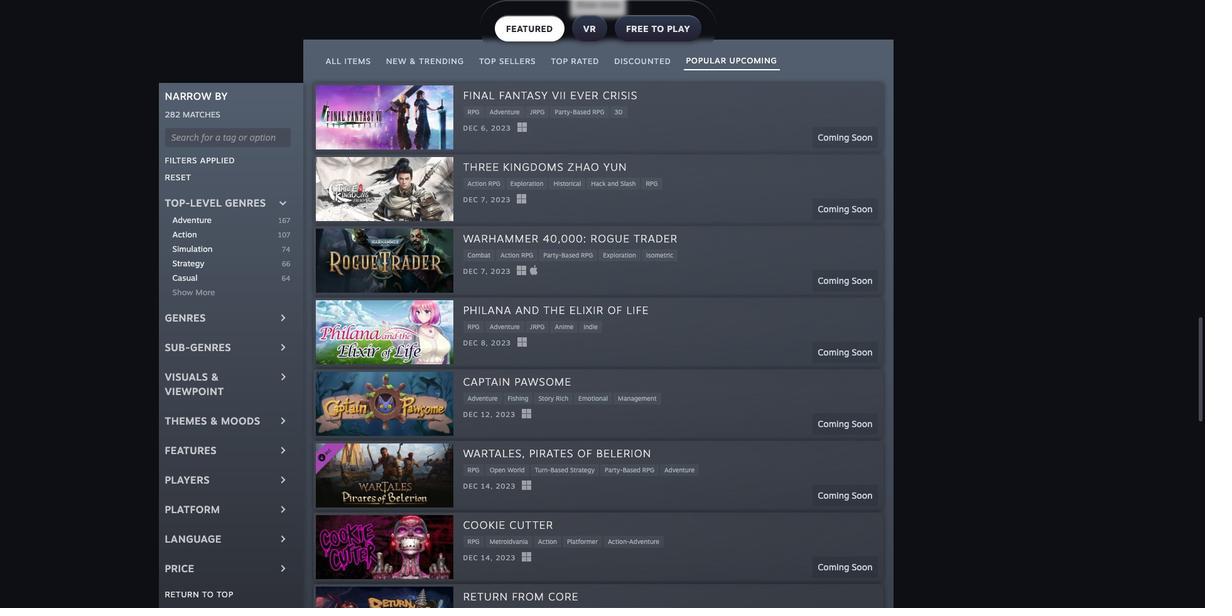 Task type: describe. For each thing, give the bounding box(es) containing it.
2023 for cookie
[[496, 554, 516, 563]]

themes & moods
[[165, 415, 261, 427]]

warhammer
[[463, 232, 539, 245]]

applied
[[200, 155, 235, 165]]

6,
[[481, 124, 489, 133]]

coming soon for trader
[[818, 275, 873, 286]]

sellers
[[499, 56, 536, 66]]

2023 for three
[[491, 196, 511, 204]]

players
[[165, 474, 210, 486]]

yun
[[604, 160, 628, 173]]

coming soon for elixir
[[818, 347, 873, 358]]

coming for trader
[[818, 275, 850, 286]]

macos image
[[529, 265, 539, 275]]

cookie cutter
[[463, 518, 554, 532]]

rpg left 'open'
[[468, 466, 480, 474]]

7, for warhammer
[[481, 267, 488, 276]]

story rich
[[539, 395, 569, 402]]

management link
[[614, 393, 661, 405]]

themes
[[165, 415, 207, 427]]

167
[[278, 216, 291, 225]]

party- for of
[[605, 466, 623, 474]]

sub-genres
[[165, 341, 231, 354]]

action rpg for the bottommost action rpg link
[[501, 251, 534, 259]]

0 horizontal spatial action link
[[172, 229, 278, 241]]

features
[[165, 444, 217, 457]]

2023 for philana
[[491, 339, 511, 348]]

windows image for cutter
[[522, 553, 532, 562]]

cookie cutter image
[[316, 515, 453, 579]]

0 horizontal spatial exploration link
[[506, 178, 548, 190]]

open world
[[490, 466, 525, 474]]

captain pawsome image
[[316, 372, 453, 436]]

free
[[627, 23, 649, 34]]

rpg up the macos image
[[522, 251, 534, 259]]

coming soon for yun
[[818, 204, 873, 214]]

dec 14, 2023 for wartales,
[[463, 482, 516, 491]]

metroidvania link
[[486, 536, 533, 548]]

core
[[549, 590, 579, 603]]

windows image for fantasy
[[518, 123, 527, 132]]

open
[[490, 466, 506, 474]]

based down warhammer 40,000: rogue trader link
[[562, 251, 580, 259]]

three kingdoms zhao yun
[[463, 160, 628, 173]]

based down ever
[[573, 108, 591, 116]]

narrow by
[[165, 90, 228, 102]]

party-based rpg for of
[[605, 466, 655, 474]]

new
[[386, 56, 407, 66]]

anime link
[[551, 321, 578, 333]]

rpg link for cookie cutter
[[463, 536, 484, 548]]

featured
[[506, 23, 553, 34]]

12,
[[481, 411, 493, 419]]

turn-
[[535, 466, 551, 474]]

isometric
[[647, 251, 674, 259]]

cookie
[[463, 518, 506, 532]]

fishing
[[508, 395, 529, 402]]

282
[[165, 109, 180, 119]]

7 soon from the top
[[852, 562, 873, 573]]

strategy link
[[172, 258, 282, 270]]

three kingdoms zhao yun image
[[316, 157, 453, 221]]

price
[[165, 562, 195, 575]]

vii
[[552, 89, 567, 102]]

5 soon from the top
[[852, 419, 873, 429]]

rpg left 3d
[[593, 108, 605, 116]]

top rated
[[551, 56, 600, 66]]

philana
[[463, 303, 512, 317]]

0 vertical spatial exploration
[[511, 180, 544, 187]]

elixir
[[570, 303, 604, 317]]

action-adventure
[[608, 538, 660, 545]]

2023 for warhammer
[[491, 267, 511, 276]]

show more
[[172, 287, 215, 297]]

7, for three
[[481, 196, 488, 204]]

1 horizontal spatial strategy
[[570, 466, 595, 474]]

popular
[[687, 55, 727, 65]]

hack
[[591, 180, 606, 187]]

warhammer 40,000: rogue trader image
[[316, 229, 453, 293]]

emotional
[[579, 395, 608, 402]]

the
[[544, 303, 566, 317]]

14, for wartales,
[[481, 482, 493, 491]]

1 vertical spatial action link
[[534, 536, 562, 548]]

zhao
[[568, 160, 600, 173]]

windows image left the macos image
[[517, 266, 527, 275]]

cutter
[[510, 518, 554, 532]]

jrpg link for and
[[526, 321, 549, 333]]

vr
[[584, 23, 596, 34]]

1 horizontal spatial exploration link
[[599, 249, 641, 261]]

philana and the elixir of life image
[[316, 300, 453, 364]]

dec 7, 2023 for three
[[463, 196, 511, 204]]

2 vertical spatial genres
[[190, 341, 231, 354]]

soon for elixir
[[852, 347, 873, 358]]

windows image for kingdoms
[[517, 194, 527, 204]]

5 coming from the top
[[818, 419, 850, 429]]

rpg link right slash at right
[[642, 178, 663, 190]]

107
[[278, 231, 291, 239]]

action down three
[[468, 180, 487, 187]]

casual
[[172, 273, 198, 283]]

1 vertical spatial party-based rpg
[[544, 251, 593, 259]]

0 vertical spatial of
[[608, 303, 623, 317]]

party-based rpg for vii
[[555, 108, 605, 116]]

turn-based strategy link
[[531, 464, 599, 476]]

3d link
[[610, 106, 628, 118]]

rpg up "dec 8, 2023"
[[468, 323, 480, 330]]

1 horizontal spatial exploration
[[603, 251, 637, 259]]

sub-
[[165, 341, 190, 354]]

final fantasy vii ever crisis link
[[463, 88, 638, 104]]

1 vertical spatial party-
[[544, 251, 562, 259]]

pirates
[[530, 447, 574, 460]]

reset link
[[165, 172, 191, 182]]

warhammer 40,000: rogue trader
[[463, 232, 678, 245]]

captain
[[463, 375, 511, 388]]

indie link
[[580, 321, 603, 333]]

coming for ever
[[818, 132, 850, 143]]

Search for a tag or option text field
[[165, 128, 291, 147]]

story rich link
[[534, 393, 573, 405]]

rpg link for final fantasy vii ever crisis
[[463, 106, 484, 118]]

coming for belerion
[[818, 490, 850, 501]]

rpg down cookie
[[468, 538, 480, 545]]

1 vertical spatial party-based rpg link
[[539, 249, 598, 261]]

fantasy
[[499, 89, 549, 102]]

top for top rated
[[551, 56, 569, 66]]

dec for wartales, pirates of belerion
[[463, 482, 479, 491]]

dec for cookie cutter
[[463, 554, 479, 563]]

cookie cutter link
[[463, 518, 554, 533]]

jrpg for fantasy
[[530, 108, 545, 116]]

top for top sellers
[[479, 56, 497, 66]]

all
[[326, 56, 342, 66]]

dec for captain pawsome
[[463, 411, 479, 419]]

return from core image
[[316, 587, 453, 608]]

final fantasy vii ever crisis
[[463, 89, 638, 102]]

rogue
[[591, 232, 630, 245]]

historical link
[[549, 178, 586, 190]]

coming soon for ever
[[818, 132, 873, 143]]

pawsome
[[515, 375, 572, 388]]

coming for elixir
[[818, 347, 850, 358]]

emotional link
[[574, 393, 613, 405]]

life
[[627, 303, 649, 317]]

soon for belerion
[[852, 490, 873, 501]]

0 vertical spatial genres
[[225, 197, 266, 209]]

kingdoms
[[503, 160, 564, 173]]

philana and the elixir of life link
[[463, 303, 649, 319]]



Task type: vqa. For each thing, say whether or not it's contained in the screenshot.
$155.84
no



Task type: locate. For each thing, give the bounding box(es) containing it.
& inside visuals & viewpoint
[[211, 371, 219, 383]]

6 dec from the top
[[463, 482, 479, 491]]

exploration down kingdoms
[[511, 180, 544, 187]]

1 vertical spatial strategy
[[570, 466, 595, 474]]

story
[[539, 395, 554, 402]]

jrpg link for fantasy
[[526, 106, 549, 118]]

2023 right 6,
[[491, 124, 511, 133]]

1 coming from the top
[[818, 132, 850, 143]]

casual link
[[172, 272, 282, 284]]

2023 for wartales,
[[496, 482, 516, 491]]

return down the price on the left
[[165, 589, 200, 599]]

dec 8, 2023
[[463, 339, 511, 348]]

party- down belerion
[[605, 466, 623, 474]]

soon for ever
[[852, 132, 873, 143]]

0 vertical spatial strategy
[[172, 258, 205, 268]]

0 horizontal spatial top
[[217, 589, 234, 599]]

jrpg down "the"
[[530, 323, 545, 330]]

indie
[[584, 323, 598, 330]]

1 vertical spatial 14,
[[481, 554, 493, 563]]

0 horizontal spatial exploration
[[511, 180, 544, 187]]

platformer
[[567, 538, 598, 545]]

14, down metroidvania link
[[481, 554, 493, 563]]

1 vertical spatial and
[[516, 303, 540, 317]]

coming soon
[[818, 132, 873, 143], [818, 204, 873, 214], [818, 275, 873, 286], [818, 347, 873, 358], [818, 419, 873, 429], [818, 490, 873, 501], [818, 562, 873, 573]]

reset
[[165, 172, 191, 182]]

6 coming from the top
[[818, 490, 850, 501]]

coming for yun
[[818, 204, 850, 214]]

historical
[[554, 180, 581, 187]]

0 horizontal spatial to
[[202, 589, 214, 599]]

7 dec from the top
[[463, 554, 479, 563]]

& left moods
[[210, 415, 218, 427]]

14, down 'open'
[[481, 482, 493, 491]]

action-
[[608, 538, 630, 545]]

dec down three
[[463, 196, 479, 204]]

popular upcoming
[[687, 55, 778, 65]]

world
[[508, 466, 525, 474]]

1 vertical spatial to
[[202, 589, 214, 599]]

action down warhammer
[[501, 251, 520, 259]]

viewpoint
[[165, 385, 224, 398]]

1 vertical spatial jrpg
[[530, 323, 545, 330]]

based
[[573, 108, 591, 116], [562, 251, 580, 259], [551, 466, 569, 474], [623, 466, 641, 474]]

0 vertical spatial action link
[[172, 229, 278, 241]]

2 coming soon from the top
[[818, 204, 873, 214]]

crisis
[[603, 89, 638, 102]]

0 vertical spatial &
[[410, 56, 416, 66]]

1 vertical spatial genres
[[165, 312, 206, 324]]

exploration down rogue
[[603, 251, 637, 259]]

dec down combat link
[[463, 267, 479, 276]]

party-based rpg down ever
[[555, 108, 605, 116]]

jrpg for and
[[530, 323, 545, 330]]

1 jrpg link from the top
[[526, 106, 549, 118]]

soon
[[852, 132, 873, 143], [852, 204, 873, 214], [852, 275, 873, 286], [852, 347, 873, 358], [852, 419, 873, 429], [852, 490, 873, 501], [852, 562, 873, 573]]

dec left 6,
[[463, 124, 479, 133]]

0 vertical spatial dec 14, 2023
[[463, 482, 516, 491]]

dec for final fantasy vii ever crisis
[[463, 124, 479, 133]]

& right new
[[410, 56, 416, 66]]

7,
[[481, 196, 488, 204], [481, 267, 488, 276]]

language
[[165, 533, 222, 545]]

8,
[[481, 339, 489, 348]]

strategy down wartales, pirates of belerion link
[[570, 466, 595, 474]]

to for return
[[202, 589, 214, 599]]

wartales,
[[463, 447, 526, 460]]

0 vertical spatial 7,
[[481, 196, 488, 204]]

& for visuals
[[211, 371, 219, 383]]

dec for three kingdoms zhao yun
[[463, 196, 479, 204]]

2023 right 8,
[[491, 339, 511, 348]]

dec
[[463, 124, 479, 133], [463, 196, 479, 204], [463, 267, 479, 276], [463, 339, 479, 348], [463, 411, 479, 419], [463, 482, 479, 491], [463, 554, 479, 563]]

party-based rpg down belerion
[[605, 466, 655, 474]]

0 vertical spatial windows image
[[518, 123, 527, 132]]

&
[[410, 56, 416, 66], [211, 371, 219, 383], [210, 415, 218, 427]]

0 vertical spatial action rpg link
[[463, 178, 505, 190]]

1 horizontal spatial action link
[[534, 536, 562, 548]]

2 dec 14, 2023 from the top
[[463, 554, 516, 563]]

dec 14, 2023 down metroidvania link
[[463, 554, 516, 563]]

filters
[[165, 155, 197, 165]]

1 horizontal spatial return
[[463, 590, 509, 603]]

metroidvania
[[490, 538, 528, 545]]

warhammer 40,000: rogue trader link
[[463, 231, 678, 247]]

1 vertical spatial 7,
[[481, 267, 488, 276]]

rpg link down cookie
[[463, 536, 484, 548]]

return left from
[[463, 590, 509, 603]]

3 dec from the top
[[463, 267, 479, 276]]

1 jrpg from the top
[[530, 108, 545, 116]]

0 vertical spatial jrpg
[[530, 108, 545, 116]]

1 vertical spatial of
[[578, 447, 593, 460]]

rpg link left 'open'
[[463, 464, 484, 476]]

1 horizontal spatial of
[[608, 303, 623, 317]]

rpg down belerion
[[643, 466, 655, 474]]

2023 up warhammer
[[491, 196, 511, 204]]

dec for philana and the elixir of life
[[463, 339, 479, 348]]

party-
[[555, 108, 573, 116], [544, 251, 562, 259], [605, 466, 623, 474]]

dec 14, 2023 down 'open'
[[463, 482, 516, 491]]

6 coming soon from the top
[[818, 490, 873, 501]]

2 vertical spatial party-based rpg link
[[601, 464, 659, 476]]

66
[[282, 259, 291, 268]]

to right the free
[[652, 23, 665, 34]]

windows image down metroidvania link
[[522, 553, 532, 562]]

windows image down the fantasy
[[518, 123, 527, 132]]

visuals
[[165, 371, 208, 383]]

1 14, from the top
[[481, 482, 493, 491]]

isometric link
[[642, 249, 678, 261]]

soon for trader
[[852, 275, 873, 286]]

1 vertical spatial dec 7, 2023
[[463, 267, 511, 276]]

1 dec 14, 2023 from the top
[[463, 482, 516, 491]]

party-based rpg down warhammer 40,000: rogue trader link
[[544, 251, 593, 259]]

party-based rpg link down ever
[[551, 106, 609, 118]]

0 vertical spatial party-based rpg link
[[551, 106, 609, 118]]

windows image down "world"
[[522, 481, 532, 490]]

2023 for captain
[[496, 411, 516, 419]]

rpg right slash at right
[[646, 180, 658, 187]]

final fantasy vii ever crisis image
[[316, 85, 453, 149]]

windows image
[[517, 194, 527, 204], [517, 266, 527, 275], [518, 338, 527, 347], [522, 409, 532, 419], [522, 481, 532, 490]]

14,
[[481, 482, 493, 491], [481, 554, 493, 563]]

strategy
[[172, 258, 205, 268], [570, 466, 595, 474]]

by
[[215, 90, 228, 102]]

dec left 12,
[[463, 411, 479, 419]]

filters applied
[[165, 155, 235, 165]]

action rpg up the macos image
[[501, 251, 534, 259]]

windows image for pirates
[[522, 481, 532, 490]]

narrow
[[165, 90, 212, 102]]

exploration link down kingdoms
[[506, 178, 548, 190]]

genres
[[225, 197, 266, 209], [165, 312, 206, 324], [190, 341, 231, 354]]

14, for cookie
[[481, 554, 493, 563]]

1 horizontal spatial to
[[652, 23, 665, 34]]

to down language
[[202, 589, 214, 599]]

action up 'simulation'
[[172, 229, 197, 239]]

action rpg link up the macos image
[[496, 249, 538, 261]]

2 coming from the top
[[818, 204, 850, 214]]

action link down cutter
[[534, 536, 562, 548]]

rpg down three
[[489, 180, 501, 187]]

action rpg
[[468, 180, 501, 187], [501, 251, 534, 259]]

dec 14, 2023 for cookie
[[463, 554, 516, 563]]

dec for warhammer 40,000: rogue trader
[[463, 267, 479, 276]]

rpg link for philana and the elixir of life
[[463, 321, 484, 333]]

coming soon for belerion
[[818, 490, 873, 501]]

show
[[172, 287, 193, 297]]

platformer link
[[563, 536, 603, 548]]

strategy up the casual
[[172, 258, 205, 268]]

and for philana
[[516, 303, 540, 317]]

combat
[[468, 251, 491, 259]]

action down cutter
[[538, 538, 557, 545]]

party-based rpg link down belerion
[[601, 464, 659, 476]]

5 coming soon from the top
[[818, 419, 873, 429]]

2023 down open world link
[[496, 482, 516, 491]]

rated
[[571, 56, 600, 66]]

visuals & viewpoint
[[165, 371, 224, 398]]

2 dec from the top
[[463, 196, 479, 204]]

windows image for and
[[518, 338, 527, 347]]

based down wartales, pirates of belerion link
[[551, 466, 569, 474]]

2 vertical spatial &
[[210, 415, 218, 427]]

rpg link for wartales, pirates of belerion
[[463, 464, 484, 476]]

simulation
[[172, 244, 213, 254]]

windows image down kingdoms
[[517, 194, 527, 204]]

top sellers
[[479, 56, 536, 66]]

dec up cookie
[[463, 482, 479, 491]]

philana and the elixir of life
[[463, 303, 649, 317]]

rpg link up 8,
[[463, 321, 484, 333]]

2023 down combat link
[[491, 267, 511, 276]]

2 jrpg from the top
[[530, 323, 545, 330]]

2 horizontal spatial top
[[551, 56, 569, 66]]

& for themes
[[210, 415, 218, 427]]

dec 7, 2023
[[463, 196, 511, 204], [463, 267, 511, 276]]

hack and slash
[[591, 180, 636, 187]]

0 horizontal spatial strategy
[[172, 258, 205, 268]]

action link up simulation link
[[172, 229, 278, 241]]

action
[[468, 180, 487, 187], [172, 229, 197, 239], [501, 251, 520, 259], [538, 538, 557, 545]]

more
[[196, 287, 215, 297]]

1 vertical spatial exploration link
[[599, 249, 641, 261]]

1 horizontal spatial top
[[479, 56, 497, 66]]

wartales, pirates of belerion image
[[316, 444, 453, 508]]

jrpg link down "the"
[[526, 321, 549, 333]]

1 vertical spatial &
[[211, 371, 219, 383]]

rpg down warhammer 40,000: rogue trader link
[[581, 251, 593, 259]]

return to top link
[[165, 589, 234, 599]]

dec down cookie
[[463, 554, 479, 563]]

2023 right 12,
[[496, 411, 516, 419]]

soon for yun
[[852, 204, 873, 214]]

1 coming soon from the top
[[818, 132, 873, 143]]

rpg link
[[463, 106, 484, 118], [642, 178, 663, 190], [463, 321, 484, 333], [463, 464, 484, 476], [463, 536, 484, 548]]

3 coming from the top
[[818, 275, 850, 286]]

0 vertical spatial to
[[652, 23, 665, 34]]

1 vertical spatial action rpg link
[[496, 249, 538, 261]]

genres up visuals
[[190, 341, 231, 354]]

7, down three
[[481, 196, 488, 204]]

0 vertical spatial party-
[[555, 108, 573, 116]]

genres right level
[[225, 197, 266, 209]]

1 vertical spatial dec 14, 2023
[[463, 554, 516, 563]]

jrpg down final fantasy vii ever crisis link
[[530, 108, 545, 116]]

1 vertical spatial windows image
[[522, 553, 532, 562]]

2 dec 7, 2023 from the top
[[463, 267, 511, 276]]

0 horizontal spatial return
[[165, 589, 200, 599]]

dec 7, 2023 down three
[[463, 196, 511, 204]]

rpg down final
[[468, 108, 480, 116]]

1 horizontal spatial and
[[608, 180, 619, 187]]

& up viewpoint
[[211, 371, 219, 383]]

1 soon from the top
[[852, 132, 873, 143]]

3 coming soon from the top
[[818, 275, 873, 286]]

0 vertical spatial party-based rpg
[[555, 108, 605, 116]]

4 coming from the top
[[818, 347, 850, 358]]

1 vertical spatial jrpg link
[[526, 321, 549, 333]]

of left life
[[608, 303, 623, 317]]

40,000:
[[543, 232, 587, 245]]

simulation link
[[172, 243, 282, 255]]

0 vertical spatial exploration link
[[506, 178, 548, 190]]

2023 for final
[[491, 124, 511, 133]]

0 horizontal spatial of
[[578, 447, 593, 460]]

74
[[282, 245, 291, 254]]

2 vertical spatial party-based rpg
[[605, 466, 655, 474]]

3d
[[615, 108, 623, 116]]

0 vertical spatial dec 7, 2023
[[463, 196, 511, 204]]

0 vertical spatial and
[[608, 180, 619, 187]]

action rpg down three
[[468, 180, 501, 187]]

return from core
[[463, 590, 579, 603]]

hack and slash link
[[587, 178, 641, 190]]

7, down combat link
[[481, 267, 488, 276]]

party-based rpg link down warhammer 40,000: rogue trader link
[[539, 249, 598, 261]]

of up turn-based strategy
[[578, 447, 593, 460]]

genres down show
[[165, 312, 206, 324]]

action-adventure link
[[604, 536, 664, 548]]

7 coming soon from the top
[[818, 562, 873, 573]]

dec 14, 2023
[[463, 482, 516, 491], [463, 554, 516, 563]]

4 soon from the top
[[852, 347, 873, 358]]

2023
[[491, 124, 511, 133], [491, 196, 511, 204], [491, 267, 511, 276], [491, 339, 511, 348], [496, 411, 516, 419], [496, 482, 516, 491], [496, 554, 516, 563]]

combat link
[[463, 249, 495, 261]]

return for return from core
[[463, 590, 509, 603]]

1 7, from the top
[[481, 196, 488, 204]]

ever
[[571, 89, 599, 102]]

action rpg for top action rpg link
[[468, 180, 501, 187]]

1 dec from the top
[[463, 124, 479, 133]]

and right hack
[[608, 180, 619, 187]]

windows image
[[518, 123, 527, 132], [522, 553, 532, 562]]

1 vertical spatial action rpg
[[501, 251, 534, 259]]

3 soon from the top
[[852, 275, 873, 286]]

captain pawsome link
[[463, 374, 572, 390]]

windows image for pawsome
[[522, 409, 532, 419]]

trending
[[419, 56, 464, 66]]

2023 down metroidvania link
[[496, 554, 516, 563]]

matches
[[183, 109, 220, 119]]

return for return to top
[[165, 589, 200, 599]]

trader
[[634, 232, 678, 245]]

& for new
[[410, 56, 416, 66]]

based down belerion
[[623, 466, 641, 474]]

party- down 40,000:
[[544, 251, 562, 259]]

all items
[[326, 56, 371, 66]]

0 vertical spatial 14,
[[481, 482, 493, 491]]

6 soon from the top
[[852, 490, 873, 501]]

7 coming from the top
[[818, 562, 850, 573]]

4 coming soon from the top
[[818, 347, 873, 358]]

exploration link down rogue
[[599, 249, 641, 261]]

party- down vii
[[555, 108, 573, 116]]

2 soon from the top
[[852, 204, 873, 214]]

2 14, from the top
[[481, 554, 493, 563]]

action rpg link down three
[[463, 178, 505, 190]]

party-based rpg link for of
[[601, 464, 659, 476]]

and left "the"
[[516, 303, 540, 317]]

jrpg link down final fantasy vii ever crisis link
[[526, 106, 549, 118]]

fishing link
[[504, 393, 533, 405]]

party- for vii
[[555, 108, 573, 116]]

2 jrpg link from the top
[[526, 321, 549, 333]]

items
[[345, 56, 371, 66]]

dec 7, 2023 down combat link
[[463, 267, 511, 276]]

0 vertical spatial action rpg
[[468, 180, 501, 187]]

2 7, from the top
[[481, 267, 488, 276]]

exploration
[[511, 180, 544, 187], [603, 251, 637, 259]]

rich
[[556, 395, 569, 402]]

of
[[608, 303, 623, 317], [578, 447, 593, 460]]

5 dec from the top
[[463, 411, 479, 419]]

to for free
[[652, 23, 665, 34]]

0 horizontal spatial and
[[516, 303, 540, 317]]

return to top
[[165, 589, 234, 599]]

1 vertical spatial exploration
[[603, 251, 637, 259]]

anime
[[555, 323, 574, 330]]

dec left 8,
[[463, 339, 479, 348]]

dec 7, 2023 for warhammer
[[463, 267, 511, 276]]

rpg link down final
[[463, 106, 484, 118]]

play
[[667, 23, 691, 34]]

2 vertical spatial party-
[[605, 466, 623, 474]]

party-based rpg link for vii
[[551, 106, 609, 118]]

windows image right "dec 8, 2023"
[[518, 338, 527, 347]]

windows image down fishing link
[[522, 409, 532, 419]]

1 dec 7, 2023 from the top
[[463, 196, 511, 204]]

4 dec from the top
[[463, 339, 479, 348]]

0 vertical spatial jrpg link
[[526, 106, 549, 118]]

adventure
[[490, 108, 520, 116], [172, 215, 212, 225], [490, 323, 520, 330], [468, 395, 498, 402], [665, 466, 695, 474], [630, 538, 660, 545]]

management
[[618, 395, 657, 402]]

and for hack
[[608, 180, 619, 187]]



